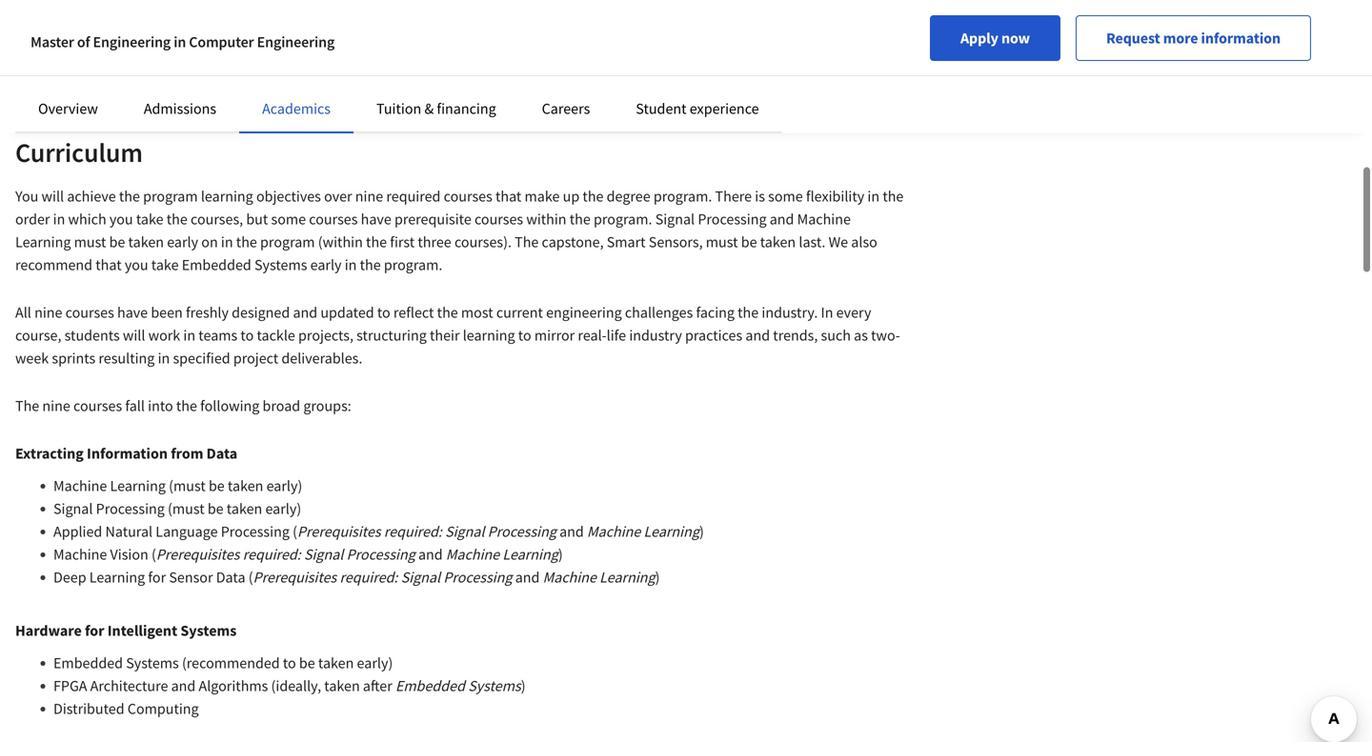 Task type: locate. For each thing, give the bounding box(es) containing it.
to down 'distributed'
[[343, 92, 356, 111]]

the down week
[[15, 397, 39, 416]]

machine inside you will achieve the program learning objectives over nine required courses that make up the degree program. there is some flexibility in the order in which you take the courses, but some courses have prerequisite courses within the program. signal processing and machine learning must be taken early on in the program (within the first three courses). the capstone, smart sensors, must be taken last. we also recommend that you take embedded systems early in the program.
[[797, 210, 851, 229]]

2 vertical spatial embedded
[[396, 677, 465, 696]]

0 vertical spatial program
[[143, 187, 198, 206]]

0 horizontal spatial learning
[[201, 187, 253, 206]]

2 vertical spatial program.
[[384, 255, 443, 275]]

from down challenges,
[[597, 114, 628, 133]]

0 vertical spatial engineering
[[496, 92, 572, 111]]

embedded down courses,
[[182, 255, 251, 275]]

more
[[1164, 29, 1199, 48]]

2 vertical spatial will
[[123, 326, 145, 345]]

from down the nine courses fall into the following broad groups:
[[171, 444, 203, 463]]

1 vertical spatial that
[[96, 255, 122, 275]]

to up (ideally,
[[283, 654, 296, 673]]

1 horizontal spatial for
[[148, 568, 166, 587]]

we
[[829, 233, 848, 252]]

will up resulting
[[123, 326, 145, 345]]

1 vertical spatial (must
[[168, 499, 205, 519]]

2 vertical spatial learning
[[463, 326, 515, 345]]

(must
[[169, 477, 206, 496], [168, 499, 205, 519]]

1 engineering from the left
[[93, 32, 171, 51]]

taken
[[128, 233, 164, 252], [760, 233, 796, 252], [228, 477, 263, 496], [227, 499, 262, 519], [318, 654, 354, 673], [324, 677, 360, 696]]

1 vertical spatial program.
[[594, 210, 652, 229]]

delivery
[[223, 92, 274, 111]]

0 vertical spatial data
[[207, 444, 238, 463]]

will inside you will collaborate with peers on industry-relevant engineering challenges, actively learning and guided by direct feedback from faculty
[[522, 69, 545, 88]]

learning
[[702, 92, 754, 111], [201, 187, 253, 206], [463, 326, 515, 345]]

that
[[496, 187, 522, 206], [96, 255, 122, 275]]

0 vertical spatial have
[[361, 210, 392, 229]]

will for achieve
[[41, 187, 64, 206]]

1 vertical spatial engineering
[[546, 303, 622, 322]]

1 vertical spatial for
[[85, 621, 104, 641]]

you right which
[[109, 210, 133, 229]]

is
[[755, 187, 765, 206]]

0 horizontal spatial have
[[117, 303, 148, 322]]

recommend
[[15, 255, 93, 275]]

student experience
[[636, 99, 759, 118]]

in right order
[[53, 210, 65, 229]]

direct
[[496, 114, 533, 133]]

1 vertical spatial learning
[[201, 187, 253, 206]]

processing
[[698, 210, 767, 229], [96, 499, 165, 519], [221, 522, 290, 541], [488, 522, 557, 541], [347, 545, 415, 564], [444, 568, 512, 587]]

0 vertical spatial embedded
[[182, 255, 251, 275]]

last.
[[799, 233, 826, 252]]

projects
[[148, 69, 199, 88]]

must down which
[[74, 233, 106, 252]]

information
[[1202, 29, 1281, 48]]

1 horizontal spatial some
[[768, 187, 803, 206]]

applied
[[53, 522, 102, 541]]

0 vertical spatial nine
[[355, 187, 383, 206]]

2 horizontal spatial on
[[692, 69, 709, 88]]

engineering up geographically-
[[257, 32, 335, 51]]

1 horizontal spatial you
[[496, 69, 519, 88]]

1 horizontal spatial early
[[310, 255, 342, 275]]

must right sensors, at the top
[[706, 233, 738, 252]]

course
[[178, 92, 220, 111]]

apply
[[961, 29, 999, 48]]

1 vertical spatial (
[[152, 545, 156, 564]]

1 horizontal spatial from
[[597, 114, 628, 133]]

will up order
[[41, 187, 64, 206]]

student
[[636, 99, 687, 118]]

take right which
[[136, 210, 164, 229]]

nine right over
[[355, 187, 383, 206]]

learning down industry-
[[702, 92, 754, 111]]

make
[[525, 187, 560, 206]]

courses up prerequisite
[[444, 187, 493, 206]]

0 vertical spatial will
[[522, 69, 545, 88]]

0 horizontal spatial must
[[74, 233, 106, 252]]

1 horizontal spatial must
[[706, 233, 738, 252]]

courses up students
[[65, 303, 114, 322]]

1 vertical spatial you
[[15, 187, 38, 206]]

will inside all nine courses have been freshly designed and updated to reflect the most current engineering challenges facing the industry. in every course, students will work in teams to tackle projects, structuring their learning to mirror real-life industry practices and trends, such as two- week sprints resulting in specified project deliverables.
[[123, 326, 145, 345]]

0 vertical spatial program.
[[654, 187, 712, 206]]

extracting information from data
[[15, 444, 238, 463]]

early down courses,
[[167, 233, 198, 252]]

0 horizontal spatial will
[[41, 187, 64, 206]]

nine up extracting
[[42, 397, 70, 416]]

engineering
[[93, 32, 171, 51], [257, 32, 335, 51]]

1 horizontal spatial (
[[249, 568, 253, 587]]

1 horizontal spatial program
[[260, 233, 315, 252]]

been
[[151, 303, 183, 322]]

0 horizontal spatial on
[[128, 69, 145, 88]]

embedded right after
[[396, 677, 465, 696]]

must
[[74, 233, 106, 252], [706, 233, 738, 252]]

overview link
[[38, 99, 98, 118]]

courses).
[[455, 233, 512, 252]]

that left make
[[496, 187, 522, 206]]

there
[[715, 187, 752, 206]]

have left been
[[117, 303, 148, 322]]

you inside you will achieve the program learning objectives over nine required courses that make up the degree program. there is some flexibility in the order in which you take the courses, but some courses have prerequisite courses within the program. signal processing and machine learning must be taken early on in the program (within the first three courses). the capstone, smart sensors, must be taken last. we also recommend that you take embedded systems early in the program.
[[15, 187, 38, 206]]

0 vertical spatial prerequisites
[[297, 522, 381, 541]]

resulting
[[99, 349, 155, 368]]

academics
[[262, 99, 331, 118]]

data right sensor
[[216, 568, 245, 587]]

program up courses,
[[143, 187, 198, 206]]

early) inside embedded systems (recommended to be taken early) fpga architecture and algorithms (ideally, taken after embedded systems ) distributed computing
[[357, 654, 393, 673]]

also
[[852, 233, 878, 252]]

students
[[64, 326, 120, 345]]

in
[[821, 303, 834, 322]]

1 vertical spatial early
[[310, 255, 342, 275]]

you will achieve the program learning objectives over nine required courses that make up the degree program. there is some flexibility in the order in which you take the courses, but some courses have prerequisite courses within the program. signal processing and machine learning must be taken early on in the program (within the first three courses). the capstone, smart sensors, must be taken last. we also recommend that you take embedded systems early in the program.
[[15, 187, 904, 275]]

processing inside you will achieve the program learning objectives over nine required courses that make up the degree program. there is some flexibility in the order in which you take the courses, but some courses have prerequisite courses within the program. signal processing and machine learning must be taken early on in the program (within the first three courses). the capstone, smart sensors, must be taken last. we also recommend that you take embedded systems early in the program.
[[698, 210, 767, 229]]

take up been
[[151, 255, 179, 275]]

achieve
[[67, 187, 116, 206]]

courses,
[[191, 210, 243, 229]]

nine up course,
[[34, 303, 62, 322]]

over
[[324, 187, 352, 206]]

the down (within
[[360, 255, 381, 275]]

1 vertical spatial embedded
[[53, 654, 123, 673]]

1 vertical spatial have
[[117, 303, 148, 322]]

guided
[[785, 92, 829, 111]]

the up their
[[437, 303, 458, 322]]

as
[[854, 326, 868, 345]]

broad
[[263, 397, 300, 416]]

learning down most
[[463, 326, 515, 345]]

with up challenges,
[[623, 69, 651, 88]]

courses inside all nine courses have been freshly designed and updated to reflect the most current engineering challenges facing the industry. in every course, students will work in teams to tackle projects, structuring their learning to mirror real-life industry practices and trends, such as two- week sprints resulting in specified project deliverables.
[[65, 303, 114, 322]]

0 vertical spatial from
[[597, 114, 628, 133]]

machine learning (must be taken early) signal processing (must be taken early) applied natural language processing ( prerequisites required: signal processing and machine learning ) machine vision ( prerequisites required: signal processing and machine learning ) deep learning for sensor data ( prerequisites required: signal processing and machine learning )
[[53, 477, 704, 587]]

2 vertical spatial prerequisites
[[253, 568, 337, 587]]

the down within on the top
[[515, 233, 539, 252]]

learning
[[15, 233, 71, 252], [110, 477, 166, 496], [644, 522, 700, 541], [503, 545, 558, 564], [89, 568, 145, 587], [600, 568, 655, 587]]

on inside you will collaborate with peers on industry-relevant engineering challenges, actively learning and guided by direct feedback from faculty
[[692, 69, 709, 88]]

2 horizontal spatial learning
[[702, 92, 754, 111]]

0 horizontal spatial some
[[271, 210, 306, 229]]

0 horizontal spatial early
[[167, 233, 198, 252]]

0 vertical spatial required:
[[384, 522, 442, 541]]

the
[[119, 187, 140, 206], [583, 187, 604, 206], [883, 187, 904, 206], [167, 210, 188, 229], [570, 210, 591, 229], [236, 233, 257, 252], [366, 233, 387, 252], [360, 255, 381, 275], [437, 303, 458, 322], [738, 303, 759, 322], [176, 397, 197, 416]]

with inside you will collaborate with peers on industry-relevant engineering challenges, actively learning and guided by direct feedback from faculty
[[623, 69, 651, 88]]

you
[[109, 210, 133, 229], [125, 255, 148, 275]]

2 engineering from the left
[[257, 32, 335, 51]]

on down courses,
[[201, 233, 218, 252]]

some down objectives
[[271, 210, 306, 229]]

architecture
[[90, 677, 168, 696]]

0 vertical spatial for
[[148, 568, 166, 587]]

machine
[[797, 210, 851, 229], [53, 477, 107, 496], [587, 522, 641, 541], [53, 545, 107, 564], [446, 545, 500, 564], [543, 568, 597, 587]]

learning up courses,
[[201, 187, 253, 206]]

0 horizontal spatial for
[[85, 621, 104, 641]]

early
[[167, 233, 198, 252], [310, 255, 342, 275]]

the left first
[[366, 233, 387, 252]]

extracting
[[15, 444, 84, 463]]

0 horizontal spatial engineering
[[93, 32, 171, 51]]

2 vertical spatial nine
[[42, 397, 70, 416]]

tuition & financing
[[377, 99, 496, 118]]

challenges,
[[575, 92, 647, 111]]

on inside you will achieve the program learning objectives over nine required courses that make up the degree program. there is some flexibility in the order in which you take the courses, but some courses have prerequisite courses within the program. signal processing and machine learning must be taken early on in the program (within the first three courses). the capstone, smart sensors, must be taken last. we also recommend that you take embedded systems early in the program.
[[201, 233, 218, 252]]

0 vertical spatial early
[[167, 233, 198, 252]]

early down (within
[[310, 255, 342, 275]]

1 horizontal spatial engineering
[[257, 32, 335, 51]]

1 vertical spatial nine
[[34, 303, 62, 322]]

within
[[526, 210, 567, 229]]

2 horizontal spatial (
[[293, 522, 297, 541]]

will inside you will achieve the program learning objectives over nine required courses that make up the degree program. there is some flexibility in the order in which you take the courses, but some courses have prerequisite courses within the program. signal processing and machine learning must be taken early on in the program (within the first three courses). the capstone, smart sensors, must be taken last. we also recommend that you take embedded systems early in the program.
[[41, 187, 64, 206]]

1 with from the left
[[202, 69, 230, 88]]

your
[[51, 114, 80, 133]]

will for collaborate
[[522, 69, 545, 88]]

reflect
[[394, 303, 434, 322]]

1 horizontal spatial on
[[201, 233, 218, 252]]

you up direct
[[496, 69, 519, 88]]

0 vertical spatial that
[[496, 187, 522, 206]]

computing
[[128, 700, 199, 719]]

some right "is" on the top right of the page
[[768, 187, 803, 206]]

engineering up real- at the top of page
[[546, 303, 622, 322]]

0 horizontal spatial from
[[171, 444, 203, 463]]

challenges
[[625, 303, 693, 322]]

nine for designed
[[34, 303, 62, 322]]

1 vertical spatial will
[[41, 187, 64, 206]]

have up first
[[361, 210, 392, 229]]

two-
[[871, 326, 901, 345]]

signal inside you will achieve the program learning objectives over nine required courses that make up the degree program. there is some flexibility in the order in which you take the courses, but some courses have prerequisite courses within the program. signal processing and machine learning must be taken early on in the program (within the first three courses). the capstone, smart sensors, must be taken last. we also recommend that you take embedded systems early in the program.
[[656, 210, 695, 229]]

1 horizontal spatial have
[[361, 210, 392, 229]]

all nine courses have been freshly designed and updated to reflect the most current engineering challenges facing the industry. in every course, students will work in teams to tackle projects, structuring their learning to mirror real-life industry practices and trends, such as two- week sprints resulting in specified project deliverables.
[[15, 303, 901, 368]]

program. up sensors, at the top
[[654, 187, 712, 206]]

embedded up fpga
[[53, 654, 123, 673]]

engineering inside you will collaborate with peers on industry-relevant engineering challenges, actively learning and guided by direct feedback from faculty
[[496, 92, 572, 111]]

that down which
[[96, 255, 122, 275]]

1 vertical spatial you
[[125, 255, 148, 275]]

you right recommend
[[125, 255, 148, 275]]

embedded inside you will achieve the program learning objectives over nine required courses that make up the degree program. there is some flexibility in the order in which you take the courses, but some courses have prerequisite courses within the program. signal processing and machine learning must be taken early on in the program (within the first three courses). the capstone, smart sensors, must be taken last. we also recommend that you take embedded systems early in the program.
[[182, 255, 251, 275]]

1 horizontal spatial the
[[515, 233, 539, 252]]

projects,
[[298, 326, 354, 345]]

engineering up direct
[[496, 92, 572, 111]]

data down following
[[207, 444, 238, 463]]

engineering inside all nine courses have been freshly designed and updated to reflect the most current engineering challenges facing the industry. in every course, students will work in teams to tackle projects, structuring their learning to mirror real-life industry practices and trends, such as two- week sprints resulting in specified project deliverables.
[[546, 303, 622, 322]]

you inside you will collaborate with peers on industry-relevant engineering challenges, actively learning and guided by direct feedback from faculty
[[496, 69, 519, 88]]

0 vertical spatial the
[[515, 233, 539, 252]]

team
[[51, 92, 84, 111]]

and inside you will collaborate with peers on industry-relevant engineering challenges, actively learning and guided by direct feedback from faculty
[[757, 92, 782, 111]]

0 vertical spatial you
[[109, 210, 133, 229]]

be inside embedded systems (recommended to be taken early) fpga architecture and algorithms (ideally, taken after embedded systems ) distributed computing
[[299, 654, 315, 673]]

2 with from the left
[[623, 69, 651, 88]]

2 vertical spatial early)
[[357, 654, 393, 673]]

industry-
[[712, 69, 769, 88]]

student experience link
[[636, 99, 759, 118]]

the down but
[[236, 233, 257, 252]]

the right up
[[583, 187, 604, 206]]

courses down over
[[309, 210, 358, 229]]

on right the peers
[[692, 69, 709, 88]]

the right facing
[[738, 303, 759, 322]]

relevant
[[769, 69, 822, 88]]

now
[[1002, 29, 1030, 48]]

for left sensor
[[148, 568, 166, 587]]

nine inside you will achieve the program learning objectives over nine required courses that make up the degree program. there is some flexibility in the order in which you take the courses, but some courses have prerequisite courses within the program. signal processing and machine learning must be taken early on in the program (within the first three courses). the capstone, smart sensors, must be taken last. we also recommend that you take embedded systems early in the program.
[[355, 187, 383, 206]]

1 horizontal spatial program.
[[594, 210, 652, 229]]

nine inside all nine courses have been freshly designed and updated to reflect the most current engineering challenges facing the industry. in every course, students will work in teams to tackle projects, structuring their learning to mirror real-life industry practices and trends, such as two- week sprints resulting in specified project deliverables.
[[34, 303, 62, 322]]

2 horizontal spatial will
[[522, 69, 545, 88]]

will up careers link
[[522, 69, 545, 88]]

2 vertical spatial (
[[249, 568, 253, 587]]

0 vertical spatial you
[[496, 69, 519, 88]]

program. down first
[[384, 255, 443, 275]]

zone
[[115, 114, 146, 133]]

the right into
[[176, 397, 197, 416]]

engineering right of
[[93, 32, 171, 51]]

learning inside all nine courses have been freshly designed and updated to reflect the most current engineering challenges facing the industry. in every course, students will work in teams to tackle projects, structuring their learning to mirror real-life industry practices and trends, such as two- week sprints resulting in specified project deliverables.
[[463, 326, 515, 345]]

geographically-
[[233, 69, 332, 88]]

with inside global collaborations collaborate on projects with geographically-distributed team members and course delivery staggered to match your time zone
[[202, 69, 230, 88]]

have inside all nine courses have been freshly designed and updated to reflect the most current engineering challenges facing the industry. in every course, students will work in teams to tackle projects, structuring their learning to mirror real-life industry practices and trends, such as two- week sprints resulting in specified project deliverables.
[[117, 303, 148, 322]]

be
[[109, 233, 125, 252], [741, 233, 757, 252], [209, 477, 225, 496], [208, 499, 224, 519], [299, 654, 315, 673]]

and inside global collaborations collaborate on projects with geographically-distributed team members and course delivery staggered to match your time zone
[[150, 92, 175, 111]]

in down courses,
[[221, 233, 233, 252]]

the left courses,
[[167, 210, 188, 229]]

0 horizontal spatial with
[[202, 69, 230, 88]]

systems inside you will achieve the program learning objectives over nine required courses that make up the degree program. there is some flexibility in the order in which you take the courses, but some courses have prerequisite courses within the program. signal processing and machine learning must be taken early on in the program (within the first three courses). the capstone, smart sensors, must be taken last. we also recommend that you take embedded systems early in the program.
[[254, 255, 307, 275]]

2 horizontal spatial program.
[[654, 187, 712, 206]]

for right hardware
[[85, 621, 104, 641]]

1 horizontal spatial will
[[123, 326, 145, 345]]

nine
[[355, 187, 383, 206], [34, 303, 62, 322], [42, 397, 70, 416]]

2 horizontal spatial embedded
[[396, 677, 465, 696]]

have
[[361, 210, 392, 229], [117, 303, 148, 322]]

master
[[31, 32, 74, 51]]

1 horizontal spatial embedded
[[182, 255, 251, 275]]

1 horizontal spatial with
[[623, 69, 651, 88]]

curriculum
[[15, 136, 143, 169]]

1 vertical spatial the
[[15, 397, 39, 416]]

0 vertical spatial learning
[[702, 92, 754, 111]]

practices
[[685, 326, 743, 345]]

1 vertical spatial data
[[216, 568, 245, 587]]

0 horizontal spatial the
[[15, 397, 39, 416]]

on down the collaborations
[[128, 69, 145, 88]]

with up course
[[202, 69, 230, 88]]

from
[[597, 114, 628, 133], [171, 444, 203, 463]]

0 horizontal spatial you
[[15, 187, 38, 206]]

program down but
[[260, 233, 315, 252]]

in down (within
[[345, 255, 357, 275]]

1 horizontal spatial learning
[[463, 326, 515, 345]]

program. up smart at the top of page
[[594, 210, 652, 229]]

0 vertical spatial (
[[293, 522, 297, 541]]

0 horizontal spatial embedded
[[53, 654, 123, 673]]

three
[[418, 233, 452, 252]]

you up order
[[15, 187, 38, 206]]

program
[[143, 187, 198, 206], [260, 233, 315, 252]]

hardware for intelligent systems
[[15, 621, 237, 641]]

in down "work"
[[158, 349, 170, 368]]

to inside global collaborations collaborate on projects with geographically-distributed team members and course delivery staggered to match your time zone
[[343, 92, 356, 111]]

2 vertical spatial required:
[[340, 568, 398, 587]]



Task type: describe. For each thing, give the bounding box(es) containing it.
overview
[[38, 99, 98, 118]]

nine for following
[[42, 397, 70, 416]]

hardware
[[15, 621, 82, 641]]

master of engineering in computer engineering
[[31, 32, 335, 51]]

smart
[[607, 233, 646, 252]]

2 must from the left
[[706, 233, 738, 252]]

courses left fall
[[73, 397, 122, 416]]

&
[[425, 99, 434, 118]]

specified
[[173, 349, 230, 368]]

week
[[15, 349, 49, 368]]

into
[[148, 397, 173, 416]]

to down current
[[518, 326, 532, 345]]

1 vertical spatial program
[[260, 233, 315, 252]]

admissions link
[[144, 99, 216, 118]]

collaborate
[[548, 69, 620, 88]]

global
[[51, 46, 93, 65]]

1 vertical spatial early)
[[265, 499, 301, 519]]

language
[[156, 522, 218, 541]]

real-
[[578, 326, 607, 345]]

teams
[[199, 326, 238, 345]]

peers
[[654, 69, 689, 88]]

0 horizontal spatial program.
[[384, 255, 443, 275]]

match
[[359, 92, 399, 111]]

the up capstone,
[[570, 210, 591, 229]]

deliverables.
[[282, 349, 363, 368]]

embedded systems (recommended to be taken early) fpga architecture and algorithms (ideally, taken after embedded systems ) distributed computing
[[53, 654, 526, 719]]

the inside you will achieve the program learning objectives over nine required courses that make up the degree program. there is some flexibility in the order in which you take the courses, but some courses have prerequisite courses within the program. signal processing and machine learning must be taken early on in the program (within the first three courses). the capstone, smart sensors, must be taken last. we also recommend that you take embedded systems early in the program.
[[515, 233, 539, 252]]

the nine courses fall into the following broad groups:
[[15, 397, 352, 416]]

designed
[[232, 303, 290, 322]]

feedback
[[536, 114, 594, 133]]

order
[[15, 210, 50, 229]]

1 vertical spatial prerequisites
[[156, 545, 240, 564]]

facing
[[696, 303, 735, 322]]

1 vertical spatial some
[[271, 210, 306, 229]]

mirror
[[535, 326, 575, 345]]

trends,
[[773, 326, 818, 345]]

0 vertical spatial (must
[[169, 477, 206, 496]]

0 horizontal spatial (
[[152, 545, 156, 564]]

learning inside you will achieve the program learning objectives over nine required courses that make up the degree program. there is some flexibility in the order in which you take the courses, but some courses have prerequisite courses within the program. signal processing and machine learning must be taken early on in the program (within the first three courses). the capstone, smart sensors, must be taken last. we also recommend that you take embedded systems early in the program.
[[201, 187, 253, 206]]

in right flexibility
[[868, 187, 880, 206]]

natural
[[105, 522, 153, 541]]

deep
[[53, 568, 86, 587]]

fpga
[[53, 677, 87, 696]]

(ideally,
[[271, 677, 321, 696]]

0 horizontal spatial that
[[96, 255, 122, 275]]

from inside you will collaborate with peers on industry-relevant engineering challenges, actively learning and guided by direct feedback from faculty
[[597, 114, 628, 133]]

1 vertical spatial required:
[[243, 545, 301, 564]]

and inside embedded systems (recommended to be taken early) fpga architecture and algorithms (ideally, taken after embedded systems ) distributed computing
[[171, 677, 196, 696]]

(recommended
[[182, 654, 280, 673]]

global collaborations collaborate on projects with geographically-distributed team members and course delivery staggered to match your time zone
[[51, 46, 402, 133]]

collaborate
[[51, 69, 125, 88]]

structuring
[[357, 326, 427, 345]]

you for you will achieve the program learning objectives over nine required courses that make up the degree program. there is some flexibility in the order in which you take the courses, but some courses have prerequisite courses within the program. signal processing and machine learning must be taken early on in the program (within the first three courses). the capstone, smart sensors, must be taken last. we also recommend that you take embedded systems early in the program.
[[15, 187, 38, 206]]

the right flexibility
[[883, 187, 904, 206]]

sprints
[[52, 349, 96, 368]]

1 horizontal spatial that
[[496, 187, 522, 206]]

for inside machine learning (must be taken early) signal processing (must be taken early) applied natural language processing ( prerequisites required: signal processing and machine learning ) machine vision ( prerequisites required: signal processing and machine learning ) deep learning for sensor data ( prerequisites required: signal processing and machine learning )
[[148, 568, 166, 587]]

life
[[607, 326, 626, 345]]

staggered
[[277, 92, 340, 111]]

0 vertical spatial take
[[136, 210, 164, 229]]

the right the achieve at the left of the page
[[119, 187, 140, 206]]

courses up courses).
[[475, 210, 523, 229]]

careers link
[[542, 99, 590, 118]]

to up structuring
[[377, 303, 391, 322]]

to up project
[[241, 326, 254, 345]]

up
[[563, 187, 580, 206]]

tuition
[[377, 99, 422, 118]]

you for you will collaborate with peers on industry-relevant engineering challenges, actively learning and guided by direct feedback from faculty
[[496, 69, 519, 88]]

admissions
[[144, 99, 216, 118]]

experience
[[690, 99, 759, 118]]

intelligent
[[107, 621, 177, 641]]

0 vertical spatial some
[[768, 187, 803, 206]]

1 vertical spatial from
[[171, 444, 203, 463]]

1 must from the left
[[74, 233, 106, 252]]

by
[[832, 92, 848, 111]]

members
[[87, 92, 147, 111]]

on inside global collaborations collaborate on projects with geographically-distributed team members and course delivery staggered to match your time zone
[[128, 69, 145, 88]]

(within
[[318, 233, 363, 252]]

objectives
[[256, 187, 321, 206]]

request
[[1107, 29, 1161, 48]]

vision
[[110, 545, 148, 564]]

distributed
[[53, 700, 124, 719]]

and inside you will achieve the program learning objectives over nine required courses that make up the degree program. there is some flexibility in the order in which you take the courses, but some courses have prerequisite courses within the program. signal processing and machine learning must be taken early on in the program (within the first three courses). the capstone, smart sensors, must be taken last. we also recommend that you take embedded systems early in the program.
[[770, 210, 794, 229]]

prerequisite
[[395, 210, 472, 229]]

industry
[[629, 326, 682, 345]]

to inside embedded systems (recommended to be taken early) fpga architecture and algorithms (ideally, taken after embedded systems ) distributed computing
[[283, 654, 296, 673]]

you will collaborate with peers on industry-relevant engineering challenges, actively learning and guided by direct feedback from faculty
[[496, 69, 848, 133]]

time
[[83, 114, 112, 133]]

course,
[[15, 326, 61, 345]]

apply now button
[[930, 15, 1061, 61]]

financing
[[437, 99, 496, 118]]

flexibility
[[806, 187, 865, 206]]

in right "work"
[[183, 326, 196, 345]]

faculty
[[631, 114, 674, 133]]

actively
[[650, 92, 699, 111]]

0 vertical spatial early)
[[266, 477, 302, 496]]

tuition & financing link
[[377, 99, 496, 118]]

most
[[461, 303, 493, 322]]

1 vertical spatial take
[[151, 255, 179, 275]]

academics link
[[262, 99, 331, 118]]

project
[[233, 349, 279, 368]]

learning inside you will achieve the program learning objectives over nine required courses that make up the degree program. there is some flexibility in the order in which you take the courses, but some courses have prerequisite courses within the program. signal processing and machine learning must be taken early on in the program (within the first three courses). the capstone, smart sensors, must be taken last. we also recommend that you take embedded systems early in the program.
[[15, 233, 71, 252]]

work
[[148, 326, 180, 345]]

in up "projects"
[[174, 32, 186, 51]]

such
[[821, 326, 851, 345]]

their
[[430, 326, 460, 345]]

current
[[496, 303, 543, 322]]

fall
[[125, 397, 145, 416]]

industry.
[[762, 303, 818, 322]]

learning inside you will collaborate with peers on industry-relevant engineering challenges, actively learning and guided by direct feedback from faculty
[[702, 92, 754, 111]]

degree
[[607, 187, 651, 206]]

information
[[87, 444, 168, 463]]

0 horizontal spatial program
[[143, 187, 198, 206]]

collaborations
[[96, 46, 189, 65]]

first
[[390, 233, 415, 252]]

) inside embedded systems (recommended to be taken early) fpga architecture and algorithms (ideally, taken after embedded systems ) distributed computing
[[521, 677, 526, 696]]

data inside machine learning (must be taken early) signal processing (must be taken early) applied natural language processing ( prerequisites required: signal processing and machine learning ) machine vision ( prerequisites required: signal processing and machine learning ) deep learning for sensor data ( prerequisites required: signal processing and machine learning )
[[216, 568, 245, 587]]

have inside you will achieve the program learning objectives over nine required courses that make up the degree program. there is some flexibility in the order in which you take the courses, but some courses have prerequisite courses within the program. signal processing and machine learning must be taken early on in the program (within the first three courses). the capstone, smart sensors, must be taken last. we also recommend that you take embedded systems early in the program.
[[361, 210, 392, 229]]

capstone,
[[542, 233, 604, 252]]



Task type: vqa. For each thing, say whether or not it's contained in the screenshot.
the bottom required:
yes



